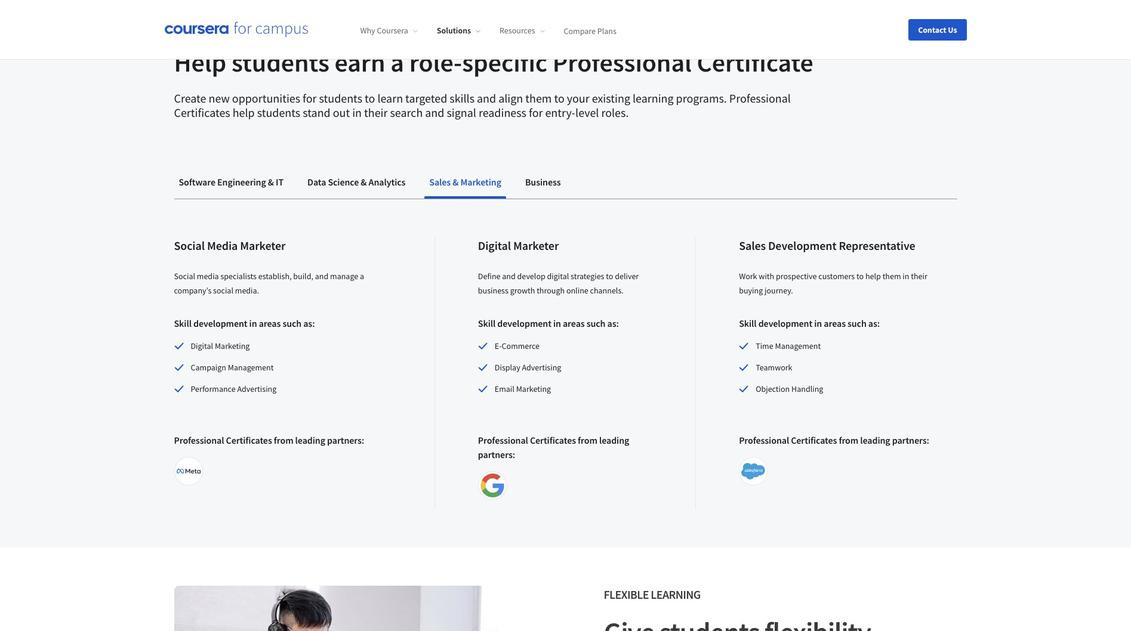 Task type: vqa. For each thing, say whether or not it's contained in the screenshot.
Degrees on the right top of page
no



Task type: describe. For each thing, give the bounding box(es) containing it.
such for marketer
[[587, 318, 606, 330]]

to inside work with prospective customers to help them in their buying journey.
[[857, 271, 864, 282]]

define and develop digital strategies to deliver business growth through online channels.
[[478, 271, 639, 296]]

digital marketer
[[478, 238, 559, 253]]

work with prospective customers to help them in their buying journey.
[[739, 271, 928, 296]]

social
[[213, 286, 234, 296]]

develop
[[518, 271, 546, 282]]

areas for media
[[259, 318, 281, 330]]

company's
[[174, 286, 212, 296]]

journey.
[[765, 286, 794, 296]]

sales development representative
[[739, 238, 916, 253]]

data
[[308, 176, 326, 188]]

to left your at top
[[554, 91, 565, 106]]

flexible learning
[[604, 588, 701, 603]]

3 & from the left
[[453, 176, 459, 188]]

compare plans link
[[564, 25, 617, 36]]

a inside social media specialists establish, build, and manage a company's social media.
[[360, 271, 364, 282]]

your
[[567, 91, 590, 106]]

performance advertising
[[191, 384, 277, 395]]

customers
[[819, 271, 855, 282]]

through
[[537, 286, 565, 296]]

stand
[[303, 105, 331, 120]]

why
[[360, 25, 375, 36]]

job-
[[174, 18, 199, 33]]

existing
[[592, 91, 631, 106]]

business
[[478, 286, 509, 296]]

time
[[756, 341, 774, 352]]

advertising for display advertising
[[522, 363, 562, 373]]

from for media
[[274, 435, 294, 447]]

development
[[769, 238, 837, 253]]

it
[[276, 176, 284, 188]]

partners: for marketer
[[327, 435, 364, 447]]

define
[[478, 271, 501, 282]]

help students earn a role-specific professional certificate
[[174, 46, 814, 79]]

roles.
[[602, 105, 629, 120]]

professional for sales development representative
[[739, 435, 790, 447]]

such for development
[[848, 318, 867, 330]]

software
[[179, 176, 216, 188]]

1 vertical spatial learning
[[651, 588, 701, 603]]

channels.
[[590, 286, 624, 296]]

compare
[[564, 25, 596, 36]]

commerce
[[502, 341, 540, 352]]

create new opportunities for students to learn targeted skills and align them to your existing learning programs. professional certificates help students stand out in their search and signal readiness for entry-level roles.
[[174, 91, 791, 120]]

email
[[495, 384, 515, 395]]

their inside the create new opportunities for students to learn targeted skills and align them to your existing learning programs. professional certificates help students stand out in their search and signal readiness for entry-level roles.
[[364, 105, 388, 120]]

in inside the create new opportunities for students to learn targeted skills and align them to your existing learning programs. professional certificates help students stand out in their search and signal readiness for entry-level roles.
[[352, 105, 362, 120]]

professional certificates from leading partners: for marketer
[[478, 435, 630, 461]]

growth
[[510, 286, 535, 296]]

sales & marketing
[[430, 176, 502, 188]]

to left the learn
[[365, 91, 375, 106]]

students up opportunities
[[232, 46, 330, 79]]

objection handling
[[756, 384, 824, 395]]

create
[[174, 91, 206, 106]]

new
[[209, 91, 230, 106]]

areas for development
[[824, 318, 846, 330]]

in for digital marketer
[[554, 318, 561, 330]]

as: for digital marketer
[[608, 318, 619, 330]]

certificates inside the create new opportunities for students to learn targeted skills and align them to your existing learning programs. professional certificates help students stand out in their search and signal readiness for entry-level roles.
[[174, 105, 230, 120]]

online
[[567, 286, 589, 296]]

leading for digital marketer
[[600, 435, 630, 447]]

campaign
[[191, 363, 226, 373]]

0 vertical spatial a
[[391, 46, 404, 79]]

level
[[576, 105, 599, 120]]

digital
[[547, 271, 569, 282]]

email marketing
[[495, 384, 551, 395]]

performance
[[191, 384, 236, 395]]

professional inside the create new opportunities for students to learn targeted skills and align them to your existing learning programs. professional certificates help students stand out in their search and signal readiness for entry-level roles.
[[730, 91, 791, 106]]

data science & analytics button
[[303, 168, 411, 197]]

media.
[[235, 286, 259, 296]]

business
[[526, 176, 561, 188]]

and inside define and develop digital strategies to deliver business growth through online channels.
[[502, 271, 516, 282]]

skills
[[450, 91, 475, 106]]

campaign management
[[191, 363, 274, 373]]

and left signal
[[425, 105, 445, 120]]

e-
[[495, 341, 502, 352]]

advertising for performance advertising
[[237, 384, 277, 395]]

media
[[207, 238, 238, 253]]

google leader logo image
[[481, 474, 505, 498]]

marketing inside button
[[461, 176, 502, 188]]

flexible
[[604, 588, 649, 603]]

social media specialists establish, build, and manage a company's social media.
[[174, 271, 364, 296]]

& for engineering
[[268, 176, 274, 188]]

role-
[[409, 46, 462, 79]]

readiness
[[479, 105, 527, 120]]

prospective
[[776, 271, 817, 282]]

out
[[333, 105, 350, 120]]

help inside work with prospective customers to help them in their buying journey.
[[866, 271, 881, 282]]

analytics
[[369, 176, 406, 188]]

relevant
[[199, 18, 251, 33]]

management for time management
[[775, 341, 821, 352]]

digital marketing
[[191, 341, 250, 352]]

media
[[197, 271, 219, 282]]

with
[[759, 271, 775, 282]]

content tabs tab list
[[174, 168, 958, 199]]

sales for sales development representative
[[739, 238, 766, 253]]

learn
[[378, 91, 403, 106]]

partners: for representative
[[893, 435, 930, 447]]

certificates for social
[[226, 435, 272, 447]]

solutions
[[437, 25, 471, 36]]

plans
[[598, 25, 617, 36]]

entry-
[[546, 105, 576, 120]]

& for science
[[361, 176, 367, 188]]

development for marketer
[[498, 318, 552, 330]]

1 marketer from the left
[[240, 238, 286, 253]]

skill for social media marketer
[[174, 318, 192, 330]]

signal
[[447, 105, 477, 120]]

sales & marketing tab panel
[[174, 200, 958, 510]]

representative
[[839, 238, 916, 253]]

compare plans
[[564, 25, 617, 36]]

why coursera
[[360, 25, 408, 36]]



Task type: locate. For each thing, give the bounding box(es) containing it.
0 horizontal spatial marketer
[[240, 238, 286, 253]]

business button
[[521, 168, 566, 197]]

certificates for sales
[[791, 435, 838, 447]]

2 marketer from the left
[[514, 238, 559, 253]]

and inside social media specialists establish, build, and manage a company's social media.
[[315, 271, 329, 282]]

0 horizontal spatial from
[[274, 435, 294, 447]]

sales
[[430, 176, 451, 188], [739, 238, 766, 253]]

skill up time
[[739, 318, 757, 330]]

2 skill from the left
[[478, 318, 496, 330]]

2 horizontal spatial areas
[[824, 318, 846, 330]]

marketer up establish,
[[240, 238, 286, 253]]

such down the channels.
[[587, 318, 606, 330]]

professional certificates from leading partners:
[[174, 435, 364, 447], [478, 435, 630, 461], [739, 435, 930, 447]]

certificates for digital
[[530, 435, 576, 447]]

0 vertical spatial sales
[[430, 176, 451, 188]]

as: for social media marketer
[[304, 318, 315, 330]]

and right build,
[[315, 271, 329, 282]]

0 horizontal spatial leading
[[295, 435, 325, 447]]

0 horizontal spatial development
[[194, 318, 248, 330]]

1 horizontal spatial sales
[[739, 238, 766, 253]]

professional down certificate
[[730, 91, 791, 106]]

2 horizontal spatial skill
[[739, 318, 757, 330]]

them inside work with prospective customers to help them in their buying journey.
[[883, 271, 902, 282]]

for left the out
[[303, 91, 317, 106]]

management up teamwork
[[775, 341, 821, 352]]

in down representative at the right top of the page
[[903, 271, 910, 282]]

areas down online
[[563, 318, 585, 330]]

2 skill development in areas such as: from the left
[[478, 318, 619, 330]]

in up time management
[[815, 318, 823, 330]]

professional up google leader logo
[[478, 435, 528, 447]]

us
[[949, 24, 958, 35]]

areas
[[259, 318, 281, 330], [563, 318, 585, 330], [824, 318, 846, 330]]

skill down company's
[[174, 318, 192, 330]]

as: for sales development representative
[[869, 318, 880, 330]]

1 skill from the left
[[174, 318, 192, 330]]

students left stand
[[257, 105, 301, 120]]

for left entry-
[[529, 105, 543, 120]]

help down representative at the right top of the page
[[866, 271, 881, 282]]

1 horizontal spatial professional certificates from leading partners:
[[478, 435, 630, 461]]

sales inside 'tab panel'
[[739, 238, 766, 253]]

such down social media specialists establish, build, and manage a company's social media.
[[283, 318, 302, 330]]

2 areas from the left
[[563, 318, 585, 330]]

and right define
[[502, 271, 516, 282]]

0 vertical spatial their
[[364, 105, 388, 120]]

development up digital marketing
[[194, 318, 248, 330]]

3 skill from the left
[[739, 318, 757, 330]]

digital
[[478, 238, 511, 253], [191, 341, 213, 352]]

0 horizontal spatial areas
[[259, 318, 281, 330]]

buying
[[739, 286, 763, 296]]

0 vertical spatial marketing
[[461, 176, 502, 188]]

align
[[499, 91, 523, 106]]

salesforce logo image
[[742, 460, 766, 484]]

such
[[283, 318, 302, 330], [587, 318, 606, 330], [848, 318, 867, 330]]

skill development in areas such as: for development
[[739, 318, 880, 330]]

coursera
[[377, 25, 408, 36]]

1 horizontal spatial marketer
[[514, 238, 559, 253]]

1 horizontal spatial leading
[[600, 435, 630, 447]]

coursera for campus image
[[165, 21, 308, 38]]

1 horizontal spatial management
[[775, 341, 821, 352]]

1 vertical spatial help
[[866, 271, 881, 282]]

development up commerce on the bottom of the page
[[498, 318, 552, 330]]

0 horizontal spatial sales
[[430, 176, 451, 188]]

strategies
[[571, 271, 605, 282]]

1 vertical spatial advertising
[[237, 384, 277, 395]]

1 vertical spatial them
[[883, 271, 902, 282]]

areas down media.
[[259, 318, 281, 330]]

skill development in areas such as: up time management
[[739, 318, 880, 330]]

in down through
[[554, 318, 561, 330]]

their
[[364, 105, 388, 120], [912, 271, 928, 282]]

leading for sales development representative
[[861, 435, 891, 447]]

a
[[391, 46, 404, 79], [360, 271, 364, 282]]

in
[[352, 105, 362, 120], [903, 271, 910, 282], [249, 318, 257, 330], [554, 318, 561, 330], [815, 318, 823, 330]]

3 skill development in areas such as: from the left
[[739, 318, 880, 330]]

3 such from the left
[[848, 318, 867, 330]]

1 vertical spatial their
[[912, 271, 928, 282]]

0 horizontal spatial marketing
[[215, 341, 250, 352]]

0 horizontal spatial skill
[[174, 318, 192, 330]]

1 horizontal spatial digital
[[478, 238, 511, 253]]

specialists
[[221, 271, 257, 282]]

objection
[[756, 384, 790, 395]]

0 horizontal spatial partners:
[[327, 435, 364, 447]]

skill
[[174, 318, 192, 330], [478, 318, 496, 330], [739, 318, 757, 330]]

areas down work with prospective customers to help them in their buying journey.
[[824, 318, 846, 330]]

from
[[274, 435, 294, 447], [578, 435, 598, 447], [839, 435, 859, 447]]

students
[[232, 46, 330, 79], [319, 91, 363, 106], [257, 105, 301, 120]]

specific
[[462, 46, 548, 79]]

certificates down email marketing
[[530, 435, 576, 447]]

in for sales development representative
[[815, 318, 823, 330]]

0 vertical spatial them
[[526, 91, 552, 106]]

2 vertical spatial marketing
[[516, 384, 551, 395]]

search
[[390, 105, 423, 120]]

from for marketer
[[578, 435, 598, 447]]

1 vertical spatial digital
[[191, 341, 213, 352]]

social for social media marketer
[[174, 238, 205, 253]]

2 such from the left
[[587, 318, 606, 330]]

2 horizontal spatial development
[[759, 318, 813, 330]]

1 as: from the left
[[304, 318, 315, 330]]

establish,
[[258, 271, 292, 282]]

1 horizontal spatial as:
[[608, 318, 619, 330]]

leading
[[295, 435, 325, 447], [600, 435, 630, 447], [861, 435, 891, 447]]

2 horizontal spatial professional certificates from leading partners:
[[739, 435, 930, 447]]

professional certificates from leading partners: for media
[[174, 435, 364, 447]]

programs.
[[676, 91, 727, 106]]

as: down the channels.
[[608, 318, 619, 330]]

advertising up email marketing
[[522, 363, 562, 373]]

in right the out
[[352, 105, 362, 120]]

a down coursera
[[391, 46, 404, 79]]

1 development from the left
[[194, 318, 248, 330]]

2 horizontal spatial skill development in areas such as:
[[739, 318, 880, 330]]

management up performance advertising
[[228, 363, 274, 373]]

contact us button
[[909, 19, 967, 40]]

2 horizontal spatial as:
[[869, 318, 880, 330]]

0 vertical spatial help
[[233, 105, 255, 120]]

0 vertical spatial management
[[775, 341, 821, 352]]

professional certificates from leading partners: for development
[[739, 435, 930, 447]]

skill development in areas such as:
[[174, 318, 315, 330], [478, 318, 619, 330], [739, 318, 880, 330]]

sales right analytics
[[430, 176, 451, 188]]

1 such from the left
[[283, 318, 302, 330]]

0 horizontal spatial help
[[233, 105, 255, 120]]

development for development
[[759, 318, 813, 330]]

2 horizontal spatial partners:
[[893, 435, 930, 447]]

0 horizontal spatial advertising
[[237, 384, 277, 395]]

areas for marketer
[[563, 318, 585, 330]]

in inside work with prospective customers to help them in their buying journey.
[[903, 271, 910, 282]]

sales & marketing button
[[425, 168, 506, 197]]

1 horizontal spatial &
[[361, 176, 367, 188]]

0 horizontal spatial management
[[228, 363, 274, 373]]

social media marketer
[[174, 238, 286, 253]]

their inside work with prospective customers to help them in their buying journey.
[[912, 271, 928, 282]]

2 from from the left
[[578, 435, 598, 447]]

e-commerce
[[495, 341, 540, 352]]

1 vertical spatial a
[[360, 271, 364, 282]]

certificates down performance advertising
[[226, 435, 272, 447]]

help
[[174, 46, 227, 79]]

a right manage
[[360, 271, 364, 282]]

opportunities
[[232, 91, 300, 106]]

build,
[[293, 271, 314, 282]]

& inside button
[[268, 176, 274, 188]]

0 horizontal spatial professional certificates from leading partners:
[[174, 435, 364, 447]]

1 & from the left
[[268, 176, 274, 188]]

1 horizontal spatial such
[[587, 318, 606, 330]]

3 areas from the left
[[824, 318, 846, 330]]

professional up meta logo
[[174, 435, 224, 447]]

3 from from the left
[[839, 435, 859, 447]]

2 social from the top
[[174, 271, 195, 282]]

solutions link
[[437, 25, 481, 36]]

help inside the create new opportunities for students to learn targeted skills and align them to your existing learning programs. professional certificates help students stand out in their search and signal readiness for entry-level roles.
[[233, 105, 255, 120]]

3 as: from the left
[[869, 318, 880, 330]]

such down work with prospective customers to help them in their buying journey.
[[848, 318, 867, 330]]

1 horizontal spatial advertising
[[522, 363, 562, 373]]

professional down the plans
[[553, 46, 692, 79]]

1 skill development in areas such as: from the left
[[174, 318, 315, 330]]

them inside the create new opportunities for students to learn targeted skills and align them to your existing learning programs. professional certificates help students stand out in their search and signal readiness for entry-level roles.
[[526, 91, 552, 106]]

0 horizontal spatial as:
[[304, 318, 315, 330]]

advertising
[[522, 363, 562, 373], [237, 384, 277, 395]]

0 vertical spatial learning
[[633, 91, 674, 106]]

1 leading from the left
[[295, 435, 325, 447]]

2 development from the left
[[498, 318, 552, 330]]

management
[[775, 341, 821, 352], [228, 363, 274, 373]]

deliver
[[615, 271, 639, 282]]

1 horizontal spatial marketing
[[461, 176, 502, 188]]

1 vertical spatial management
[[228, 363, 274, 373]]

skill for sales development representative
[[739, 318, 757, 330]]

skill development in areas such as: for marketer
[[478, 318, 619, 330]]

2 as: from the left
[[608, 318, 619, 330]]

advertising down campaign management
[[237, 384, 277, 395]]

digital for digital marketing
[[191, 341, 213, 352]]

software engineering & it
[[179, 176, 284, 188]]

0 vertical spatial advertising
[[522, 363, 562, 373]]

resources
[[500, 25, 535, 36]]

display
[[495, 363, 521, 373]]

skill up e-
[[478, 318, 496, 330]]

skill development in areas such as: down through
[[478, 318, 619, 330]]

manage
[[330, 271, 358, 282]]

sales for sales & marketing
[[430, 176, 451, 188]]

2 horizontal spatial such
[[848, 318, 867, 330]]

development for media
[[194, 318, 248, 330]]

science
[[328, 176, 359, 188]]

to right customers
[[857, 271, 864, 282]]

1 horizontal spatial from
[[578, 435, 598, 447]]

1 horizontal spatial partners:
[[478, 449, 515, 461]]

social inside social media specialists establish, build, and manage a company's social media.
[[174, 271, 195, 282]]

1 horizontal spatial help
[[866, 271, 881, 282]]

leading for social media marketer
[[295, 435, 325, 447]]

skill for digital marketer
[[478, 318, 496, 330]]

skill development in areas such as: for media
[[174, 318, 315, 330]]

1 vertical spatial sales
[[739, 238, 766, 253]]

1 areas from the left
[[259, 318, 281, 330]]

1 horizontal spatial a
[[391, 46, 404, 79]]

certificates inside the professional certificates from leading partners:
[[530, 435, 576, 447]]

management for campaign management
[[228, 363, 274, 373]]

0 vertical spatial social
[[174, 238, 205, 253]]

social for social media specialists establish, build, and manage a company's social media.
[[174, 271, 195, 282]]

in down media.
[[249, 318, 257, 330]]

students down earn
[[319, 91, 363, 106]]

in for social media marketer
[[249, 318, 257, 330]]

professional for digital marketer
[[478, 435, 528, 447]]

professional up salesforce logo
[[739, 435, 790, 447]]

and
[[477, 91, 496, 106], [425, 105, 445, 120], [315, 271, 329, 282], [502, 271, 516, 282]]

marketing for digital marketing
[[215, 341, 250, 352]]

certificates down handling
[[791, 435, 838, 447]]

marketing for email marketing
[[516, 384, 551, 395]]

development up time management
[[759, 318, 813, 330]]

their down representative at the right top of the page
[[912, 271, 928, 282]]

and left the align
[[477, 91, 496, 106]]

them down representative at the right top of the page
[[883, 271, 902, 282]]

display advertising
[[495, 363, 562, 373]]

learning
[[633, 91, 674, 106], [651, 588, 701, 603]]

2 leading from the left
[[600, 435, 630, 447]]

3 leading from the left
[[861, 435, 891, 447]]

0 horizontal spatial digital
[[191, 341, 213, 352]]

1 from from the left
[[274, 435, 294, 447]]

digital for digital marketer
[[478, 238, 511, 253]]

targeted
[[406, 91, 447, 106]]

from for development
[[839, 435, 859, 447]]

0 horizontal spatial skill development in areas such as:
[[174, 318, 315, 330]]

partners:
[[327, 435, 364, 447], [893, 435, 930, 447], [478, 449, 515, 461]]

learning right "flexible"
[[651, 588, 701, 603]]

leading inside the professional certificates from leading partners:
[[600, 435, 630, 447]]

them right the align
[[526, 91, 552, 106]]

digital up the campaign
[[191, 341, 213, 352]]

2 & from the left
[[361, 176, 367, 188]]

sales inside button
[[430, 176, 451, 188]]

3 development from the left
[[759, 318, 813, 330]]

0 horizontal spatial their
[[364, 105, 388, 120]]

contact
[[919, 24, 947, 35]]

learning inside the create new opportunities for students to learn targeted skills and align them to your existing learning programs. professional certificates help students stand out in their search and signal readiness for entry-level roles.
[[633, 91, 674, 106]]

1 vertical spatial marketing
[[215, 341, 250, 352]]

as: down work with prospective customers to help them in their buying journey.
[[869, 318, 880, 330]]

social left the media
[[174, 238, 205, 253]]

teamwork
[[756, 363, 793, 373]]

job-relevant
[[174, 18, 251, 33]]

social up company's
[[174, 271, 195, 282]]

to up the channels.
[[606, 271, 614, 282]]

1 horizontal spatial areas
[[563, 318, 585, 330]]

professional for social media marketer
[[174, 435, 224, 447]]

certificates
[[174, 105, 230, 120], [226, 435, 272, 447], [530, 435, 576, 447], [791, 435, 838, 447]]

digital up define
[[478, 238, 511, 253]]

skill development in areas such as: down media.
[[174, 318, 315, 330]]

resources link
[[500, 25, 545, 36]]

certificate
[[697, 46, 814, 79]]

1 horizontal spatial development
[[498, 318, 552, 330]]

sales up work
[[739, 238, 766, 253]]

why coursera link
[[360, 25, 418, 36]]

as: down build,
[[304, 318, 315, 330]]

0 horizontal spatial them
[[526, 91, 552, 106]]

1 professional certificates from leading partners: from the left
[[174, 435, 364, 447]]

for
[[303, 91, 317, 106], [529, 105, 543, 120]]

time management
[[756, 341, 821, 352]]

1 social from the top
[[174, 238, 205, 253]]

marketing
[[461, 176, 502, 188], [215, 341, 250, 352], [516, 384, 551, 395]]

marketer up develop
[[514, 238, 559, 253]]

0 horizontal spatial for
[[303, 91, 317, 106]]

0 horizontal spatial &
[[268, 176, 274, 188]]

2 horizontal spatial leading
[[861, 435, 891, 447]]

0 horizontal spatial a
[[360, 271, 364, 282]]

1 horizontal spatial skill
[[478, 318, 496, 330]]

meta logo image
[[176, 460, 200, 484]]

1 horizontal spatial skill development in areas such as:
[[478, 318, 619, 330]]

2 professional certificates from leading partners: from the left
[[478, 435, 630, 461]]

3 professional certificates from leading partners: from the left
[[739, 435, 930, 447]]

software engineering & it button
[[174, 168, 289, 197]]

earn
[[335, 46, 386, 79]]

2 horizontal spatial marketing
[[516, 384, 551, 395]]

learning right roles.
[[633, 91, 674, 106]]

2 horizontal spatial &
[[453, 176, 459, 188]]

data science & analytics
[[308, 176, 406, 188]]

engineering
[[217, 176, 266, 188]]

1 horizontal spatial their
[[912, 271, 928, 282]]

partners: inside the professional certificates from leading partners:
[[478, 449, 515, 461]]

handling
[[792, 384, 824, 395]]

0 horizontal spatial such
[[283, 318, 302, 330]]

such for media
[[283, 318, 302, 330]]

1 vertical spatial social
[[174, 271, 195, 282]]

1 horizontal spatial for
[[529, 105, 543, 120]]

certificates down help
[[174, 105, 230, 120]]

professional
[[553, 46, 692, 79], [730, 91, 791, 106], [174, 435, 224, 447], [478, 435, 528, 447], [739, 435, 790, 447]]

to inside define and develop digital strategies to deliver business growth through online channels.
[[606, 271, 614, 282]]

1 horizontal spatial them
[[883, 271, 902, 282]]

0 vertical spatial digital
[[478, 238, 511, 253]]

2 horizontal spatial from
[[839, 435, 859, 447]]

help right new
[[233, 105, 255, 120]]

contact us
[[919, 24, 958, 35]]

their left search
[[364, 105, 388, 120]]



